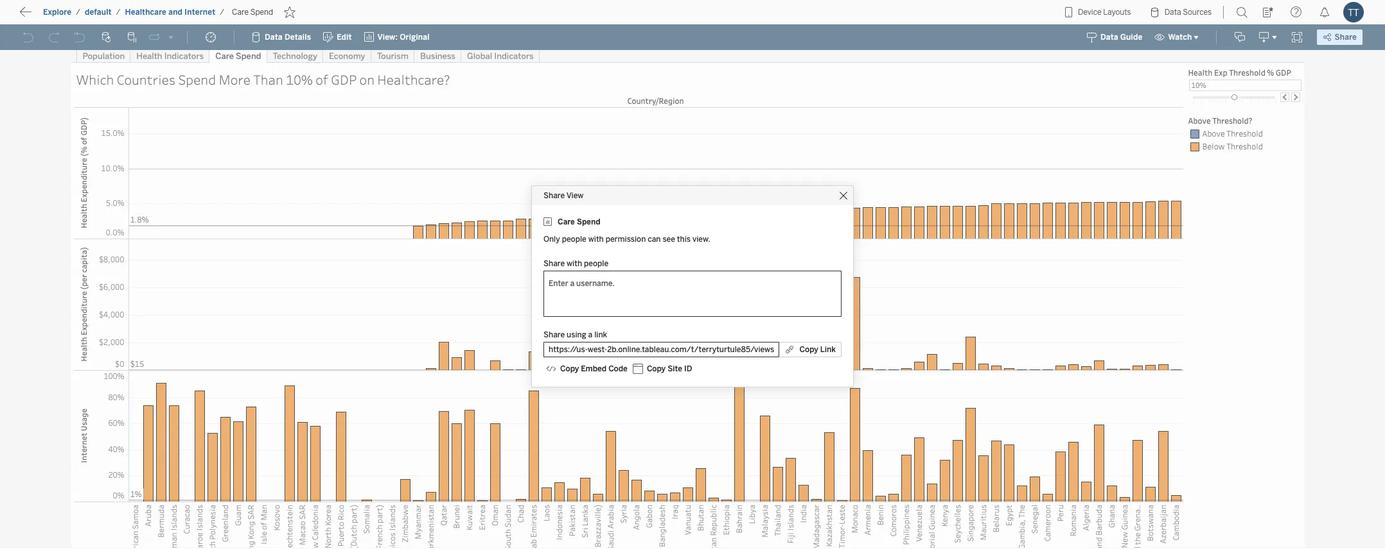 Task type: describe. For each thing, give the bounding box(es) containing it.
1 / from the left
[[76, 8, 80, 17]]

content
[[71, 10, 110, 22]]

explore link
[[42, 7, 72, 17]]

3 / from the left
[[220, 8, 224, 17]]

default link
[[84, 7, 112, 17]]

care spend element
[[228, 8, 277, 17]]

care spend
[[232, 8, 273, 17]]

skip
[[33, 10, 55, 22]]

explore / default / healthcare and internet /
[[43, 8, 224, 17]]

internet
[[185, 8, 215, 17]]

skip to content link
[[31, 7, 131, 24]]



Task type: vqa. For each thing, say whether or not it's contained in the screenshot.
the leftmost by
no



Task type: locate. For each thing, give the bounding box(es) containing it.
and
[[168, 8, 183, 17]]

2 horizontal spatial /
[[220, 8, 224, 17]]

0 horizontal spatial /
[[76, 8, 80, 17]]

/ right default link
[[116, 8, 120, 17]]

spend
[[250, 8, 273, 17]]

/ right to
[[76, 8, 80, 17]]

/ left care
[[220, 8, 224, 17]]

to
[[58, 10, 68, 22]]

explore
[[43, 8, 71, 17]]

healthcare and internet link
[[124, 7, 216, 17]]

care
[[232, 8, 249, 17]]

healthcare
[[125, 8, 166, 17]]

2 / from the left
[[116, 8, 120, 17]]

skip to content
[[33, 10, 110, 22]]

1 horizontal spatial /
[[116, 8, 120, 17]]

/
[[76, 8, 80, 17], [116, 8, 120, 17], [220, 8, 224, 17]]

default
[[85, 8, 112, 17]]



